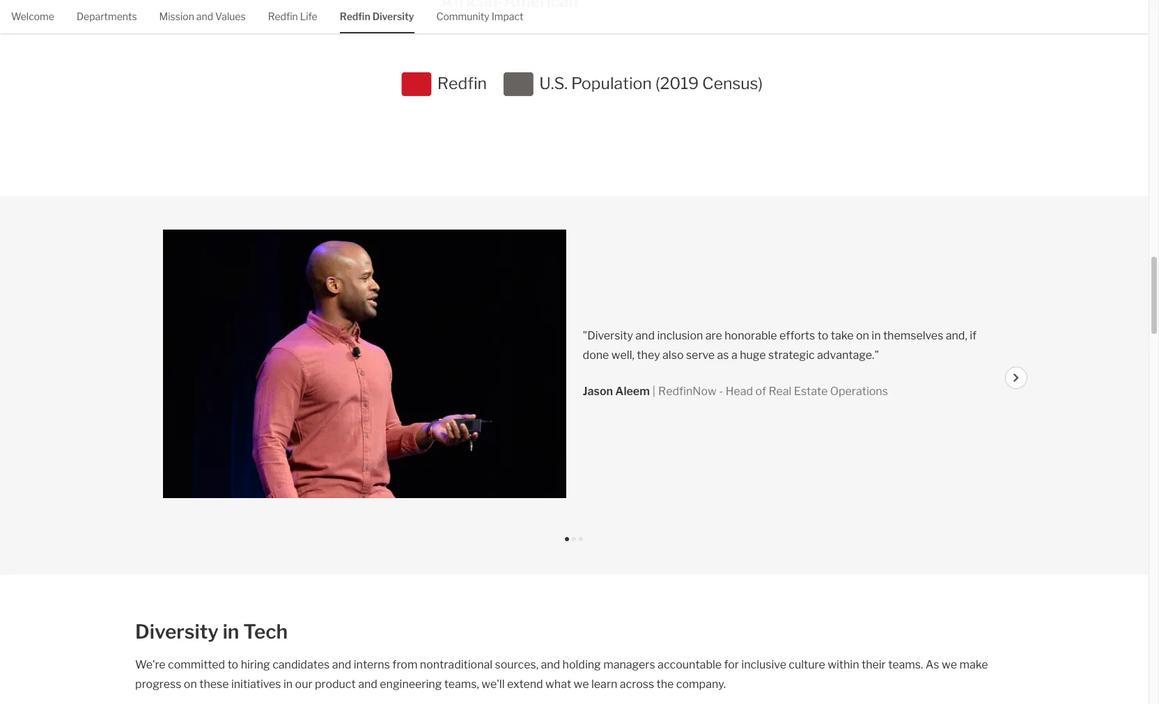 Task type: vqa. For each thing, say whether or not it's contained in the screenshot.
the Search link
no



Task type: describe. For each thing, give the bounding box(es) containing it.
we'll
[[482, 678, 505, 692]]

are
[[706, 330, 722, 343]]

operations
[[830, 385, 888, 399]]

from
[[392, 659, 418, 672]]

real
[[769, 385, 792, 399]]

in inside we're committed to hiring candidates and interns from nontraditional sources, and holding managers accountable for inclusive culture within their teams. as we make progress on these initiatives in our product and engineering teams, we'll extend what we learn across the company.
[[283, 678, 293, 692]]

graph of overall diversity at redfin image
[[135, 0, 1014, 143]]

holding
[[563, 659, 601, 672]]

mission and values link
[[159, 0, 246, 32]]

and up what
[[541, 659, 560, 672]]

they
[[637, 349, 660, 362]]

honorable
[[725, 330, 777, 343]]

departments
[[77, 10, 137, 22]]

1 vertical spatial in
[[223, 621, 239, 644]]

well,
[[612, 349, 635, 362]]

extend
[[507, 678, 543, 692]]

sources,
[[495, 659, 539, 672]]

jason
[[583, 385, 613, 399]]

company.
[[676, 678, 726, 692]]

slide 3 dot image
[[579, 538, 583, 542]]

of
[[756, 385, 766, 399]]

|
[[653, 385, 656, 399]]

if
[[970, 330, 977, 343]]

life
[[300, 10, 317, 22]]

what
[[545, 678, 571, 692]]

strategic
[[768, 349, 815, 362]]

done
[[583, 349, 609, 362]]

and left values
[[196, 10, 213, 22]]

-
[[719, 385, 723, 399]]

redfin life
[[268, 10, 317, 22]]

and,
[[946, 330, 968, 343]]

accountable
[[658, 659, 722, 672]]

a
[[731, 349, 738, 362]]

take
[[831, 330, 854, 343]]

make
[[960, 659, 988, 672]]

community
[[436, 10, 490, 22]]

estate
[[794, 385, 828, 399]]

redfin life link
[[268, 0, 317, 32]]

as
[[926, 659, 939, 672]]

learn
[[591, 678, 617, 692]]

within
[[828, 659, 859, 672]]

mission and values
[[159, 10, 246, 22]]

interns
[[354, 659, 390, 672]]

on inside "diversity and inclusion are honorable efforts to take on in themselves and, if done well, they also serve as a huge strategic advantage."
[[856, 330, 869, 343]]

head
[[726, 385, 753, 399]]



Task type: locate. For each thing, give the bounding box(es) containing it.
for
[[724, 659, 739, 672]]

progress
[[135, 678, 181, 692]]

0 vertical spatial to
[[818, 330, 828, 343]]

in left tech
[[223, 621, 239, 644]]

to inside "diversity and inclusion are honorable efforts to take on in themselves and, if done well, they also serve as a huge strategic advantage."
[[818, 330, 828, 343]]

values
[[215, 10, 246, 22]]

welcome
[[11, 10, 54, 22]]

welcome link
[[11, 0, 54, 32]]

0 horizontal spatial on
[[184, 678, 197, 692]]

to inside we're committed to hiring candidates and interns from nontraditional sources, and holding managers accountable for inclusive culture within their teams. as we make progress on these initiatives in our product and engineering teams, we'll extend what we learn across the company.
[[228, 659, 238, 672]]

inclusive
[[741, 659, 786, 672]]

tech
[[243, 621, 288, 644]]

community impact
[[436, 10, 523, 22]]

0 horizontal spatial we
[[574, 678, 589, 692]]

in left our
[[283, 678, 293, 692]]

"diversity
[[583, 330, 633, 343]]

redfin for redfin life
[[268, 10, 298, 22]]

next image
[[1012, 374, 1021, 383]]

in
[[872, 330, 881, 343], [223, 621, 239, 644], [283, 678, 293, 692]]

aleem
[[615, 385, 650, 399]]

their
[[862, 659, 886, 672]]

slide 1 dot image
[[565, 538, 569, 542]]

diversity
[[372, 10, 414, 22], [135, 621, 219, 644]]

to left take
[[818, 330, 828, 343]]

impact
[[492, 10, 523, 22]]

to
[[818, 330, 828, 343], [228, 659, 238, 672]]

initiatives
[[231, 678, 281, 692]]

and inside "diversity and inclusion are honorable efforts to take on in themselves and, if done well, they also serve as a huge strategic advantage."
[[636, 330, 655, 343]]

0 horizontal spatial diversity
[[135, 621, 219, 644]]

redfin for redfin diversity
[[340, 10, 370, 22]]

redfinnow
[[658, 385, 717, 399]]

community impact link
[[436, 0, 523, 32]]

as
[[717, 349, 729, 362]]

we're
[[135, 659, 166, 672]]

and up the product
[[332, 659, 351, 672]]

to left the hiring
[[228, 659, 238, 672]]

1 vertical spatial diversity
[[135, 621, 219, 644]]

redfin right life
[[340, 10, 370, 22]]

"diversity and inclusion are honorable efforts to take on in themselves and, if done well, they also serve as a huge strategic advantage."
[[583, 330, 977, 362]]

slide 2 dot image
[[572, 538, 576, 542]]

departments link
[[77, 0, 137, 32]]

efforts
[[780, 330, 815, 343]]

jason aleem | redfinnow - head of real estate operations
[[583, 385, 888, 399]]

and up they on the right of the page
[[636, 330, 655, 343]]

hiring
[[241, 659, 270, 672]]

huge
[[740, 349, 766, 362]]

teams,
[[444, 678, 479, 692]]

committed
[[168, 659, 225, 672]]

on right take
[[856, 330, 869, 343]]

1 vertical spatial on
[[184, 678, 197, 692]]

serve
[[686, 349, 715, 362]]

1 vertical spatial to
[[228, 659, 238, 672]]

the
[[657, 678, 674, 692]]

and down interns
[[358, 678, 377, 692]]

we're committed to hiring candidates and interns from nontraditional sources, and holding managers accountable for inclusive culture within their teams. as we make progress on these initiatives in our product and engineering teams, we'll extend what we learn across the company.
[[135, 659, 988, 692]]

diversity in tech
[[135, 621, 288, 644]]

we
[[942, 659, 957, 672], [574, 678, 589, 692]]

engineering
[[380, 678, 442, 692]]

candidates
[[273, 659, 330, 672]]

nontraditional
[[420, 659, 493, 672]]

product
[[315, 678, 356, 692]]

managers
[[603, 659, 655, 672]]

1 horizontal spatial in
[[283, 678, 293, 692]]

1 vertical spatial we
[[574, 678, 589, 692]]

redfin diversity
[[340, 10, 414, 22]]

and
[[196, 10, 213, 22], [636, 330, 655, 343], [332, 659, 351, 672], [541, 659, 560, 672], [358, 678, 377, 692]]

advantage."
[[817, 349, 879, 362]]

redfin diversity link
[[340, 0, 414, 32]]

0 horizontal spatial redfin
[[268, 10, 298, 22]]

we right as
[[942, 659, 957, 672]]

redfin
[[268, 10, 298, 22], [340, 10, 370, 22]]

0 horizontal spatial in
[[223, 621, 239, 644]]

0 horizontal spatial to
[[228, 659, 238, 672]]

0 vertical spatial on
[[856, 330, 869, 343]]

on down committed on the left
[[184, 678, 197, 692]]

1 redfin from the left
[[268, 10, 298, 22]]

inclusion
[[657, 330, 703, 343]]

0 vertical spatial we
[[942, 659, 957, 672]]

themselves
[[883, 330, 943, 343]]

also
[[663, 349, 684, 362]]

these
[[199, 678, 229, 692]]

1 horizontal spatial diversity
[[372, 10, 414, 22]]

redfin left life
[[268, 10, 298, 22]]

in inside "diversity and inclusion are honorable efforts to take on in themselves and, if done well, they also serve as a huge strategic advantage."
[[872, 330, 881, 343]]

culture
[[789, 659, 825, 672]]

0 vertical spatial diversity
[[372, 10, 414, 22]]

1 horizontal spatial to
[[818, 330, 828, 343]]

2 vertical spatial in
[[283, 678, 293, 692]]

2 redfin from the left
[[340, 10, 370, 22]]

1 horizontal spatial redfin
[[340, 10, 370, 22]]

2 horizontal spatial in
[[872, 330, 881, 343]]

we down holding
[[574, 678, 589, 692]]

in right take
[[872, 330, 881, 343]]

1 horizontal spatial we
[[942, 659, 957, 672]]

across
[[620, 678, 654, 692]]

1 horizontal spatial on
[[856, 330, 869, 343]]

mission
[[159, 10, 194, 22]]

0 vertical spatial in
[[872, 330, 881, 343]]

teams.
[[888, 659, 923, 672]]

our
[[295, 678, 312, 692]]

on
[[856, 330, 869, 343], [184, 678, 197, 692]]

on inside we're committed to hiring candidates and interns from nontraditional sources, and holding managers accountable for inclusive culture within their teams. as we make progress on these initiatives in our product and engineering teams, we'll extend what we learn across the company.
[[184, 678, 197, 692]]



